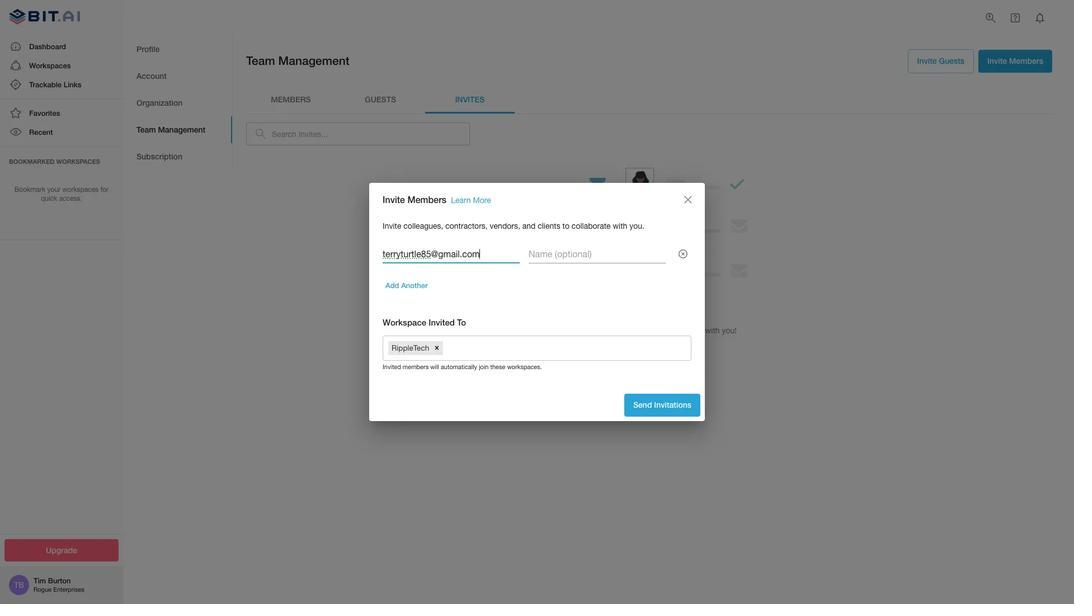 Task type: locate. For each thing, give the bounding box(es) containing it.
to
[[563, 222, 570, 231], [655, 326, 662, 335]]

0 vertical spatial learn more link
[[451, 196, 491, 205]]

recent button
[[0, 123, 123, 142]]

more up contractors,
[[473, 196, 491, 205]]

1 vertical spatial team
[[137, 125, 156, 134]]

0 vertical spatial invited
[[429, 317, 455, 327]]

members inside dialog
[[408, 194, 447, 205]]

1 vertical spatial invited
[[383, 364, 401, 370]]

0 horizontal spatial members
[[408, 194, 447, 205]]

members right the team
[[620, 326, 653, 335]]

invite guests button
[[908, 49, 974, 73]]

another
[[401, 281, 428, 290]]

0 horizontal spatial learn more link
[[451, 196, 491, 205]]

1 horizontal spatial members
[[1009, 56, 1044, 65]]

members
[[1009, 56, 1044, 65], [408, 194, 447, 205]]

1 horizontal spatial tab list
[[246, 86, 1053, 113]]

members left will
[[403, 364, 429, 370]]

invite colleagues, contractors, vendors, and clients to collaborate with you.
[[383, 222, 645, 231]]

your
[[47, 186, 61, 193], [583, 326, 598, 335]]

0 vertical spatial members
[[1009, 56, 1044, 65]]

members button
[[246, 86, 336, 113]]

0 vertical spatial collaborate
[[572, 222, 611, 231]]

0 horizontal spatial team
[[137, 125, 156, 134]]

invited left to
[[429, 317, 455, 327]]

learn up contractors,
[[451, 196, 471, 205]]

1 vertical spatial learn more link
[[620, 345, 679, 368]]

learn more link inside invite members dialog
[[451, 196, 491, 205]]

0 vertical spatial to
[[563, 222, 570, 231]]

1 vertical spatial with
[[705, 326, 720, 335]]

1 horizontal spatial learn more link
[[620, 345, 679, 368]]

account link
[[123, 63, 232, 90]]

0 horizontal spatial with
[[613, 222, 627, 231]]

invites button
[[425, 86, 515, 113]]

add another button
[[383, 277, 431, 294]]

account
[[137, 71, 167, 80]]

0 horizontal spatial your
[[47, 186, 61, 193]]

learn more link
[[451, 196, 491, 205], [620, 345, 679, 368]]

invite guests
[[917, 56, 965, 65]]

invite right the guests
[[988, 56, 1007, 65]]

collaborate up name (optional) text field
[[572, 222, 611, 231]]

0 vertical spatial team
[[246, 54, 275, 68]]

1 horizontal spatial to
[[655, 326, 662, 335]]

upgrade
[[46, 545, 77, 555]]

learn more link up contractors,
[[451, 196, 491, 205]]

guests
[[939, 56, 965, 65]]

bookmarked
[[9, 158, 55, 165]]

team
[[246, 54, 275, 68], [137, 125, 156, 134]]

your for invite
[[583, 326, 598, 335]]

invited
[[429, 317, 455, 327], [383, 364, 401, 370]]

1 horizontal spatial invited
[[429, 317, 455, 327]]

trackable links button
[[0, 75, 123, 94]]

0 vertical spatial learn
[[451, 196, 471, 205]]

1 vertical spatial learn
[[629, 352, 649, 361]]

0 horizontal spatial more
[[473, 196, 491, 205]]

1 vertical spatial to
[[655, 326, 662, 335]]

add
[[386, 281, 399, 290]]

0 vertical spatial with
[[613, 222, 627, 231]]

with inside invite members dialog
[[613, 222, 627, 231]]

1 horizontal spatial your
[[583, 326, 598, 335]]

recent
[[29, 128, 53, 137]]

and
[[522, 222, 536, 231]]

learn more link down invite your team members to collaborate with you!
[[620, 345, 679, 368]]

these
[[490, 364, 506, 370]]

with left 'you.'
[[613, 222, 627, 231]]

1 vertical spatial members
[[408, 194, 447, 205]]

0 horizontal spatial learn
[[451, 196, 471, 205]]

workspaces button
[[0, 56, 123, 75]]

dashboard button
[[0, 37, 123, 56]]

invited down rippletech
[[383, 364, 401, 370]]

1 vertical spatial team management
[[137, 125, 205, 134]]

1 horizontal spatial management
[[278, 54, 350, 68]]

invites
[[455, 95, 485, 104]]

0 horizontal spatial to
[[563, 222, 570, 231]]

members for invite members learn more
[[408, 194, 447, 205]]

enterprises
[[53, 587, 84, 593]]

team management inside "link"
[[137, 125, 205, 134]]

1 horizontal spatial learn
[[629, 352, 649, 361]]

invite left the guests
[[917, 56, 937, 65]]

automatically
[[441, 364, 477, 370]]

0 horizontal spatial collaborate
[[572, 222, 611, 231]]

your up quick
[[47, 186, 61, 193]]

your inside 'bookmark your workspaces for quick access.'
[[47, 186, 61, 193]]

management up members
[[278, 54, 350, 68]]

learn down invite your team members to collaborate with you!
[[629, 352, 649, 361]]

your left the team
[[583, 326, 598, 335]]

members
[[271, 95, 311, 104]]

to up learn more
[[655, 326, 662, 335]]

access.
[[59, 195, 82, 203]]

1 horizontal spatial with
[[705, 326, 720, 335]]

members
[[620, 326, 653, 335], [403, 364, 429, 370]]

members inside button
[[1009, 56, 1044, 65]]

1 horizontal spatial team management
[[246, 54, 350, 68]]

subscription
[[137, 151, 182, 161]]

team management up members
[[246, 54, 350, 68]]

invite left colleagues,
[[383, 222, 401, 231]]

management inside the 'team management' "link"
[[158, 125, 205, 134]]

with
[[613, 222, 627, 231], [705, 326, 720, 335]]

you.
[[630, 222, 645, 231]]

team management
[[246, 54, 350, 68], [137, 125, 205, 134]]

team up members
[[246, 54, 275, 68]]

1 horizontal spatial more
[[651, 352, 670, 361]]

1 vertical spatial collaborate
[[664, 326, 703, 335]]

0 vertical spatial more
[[473, 196, 491, 205]]

more
[[473, 196, 491, 205], [651, 352, 670, 361]]

tim
[[34, 576, 46, 585]]

1 vertical spatial your
[[583, 326, 598, 335]]

management down organization link
[[158, 125, 205, 134]]

workspaces
[[29, 61, 71, 70]]

learn
[[451, 196, 471, 205], [629, 352, 649, 361]]

0 horizontal spatial management
[[158, 125, 205, 134]]

collaborate up learn more
[[664, 326, 703, 335]]

join
[[479, 364, 489, 370]]

bookmarked workspaces
[[9, 158, 100, 165]]

guests
[[365, 95, 396, 104]]

invite for invite your team members to collaborate with you!
[[562, 326, 581, 335]]

favorites button
[[0, 104, 123, 123]]

tab list
[[123, 36, 232, 170], [246, 86, 1053, 113]]

profile
[[137, 44, 160, 54]]

invite for invite members learn more
[[383, 194, 405, 205]]

more down invite your team members to collaborate with you!
[[651, 352, 670, 361]]

1 vertical spatial management
[[158, 125, 205, 134]]

0 horizontal spatial team management
[[137, 125, 205, 134]]

0 horizontal spatial members
[[403, 364, 429, 370]]

0 horizontal spatial tab list
[[123, 36, 232, 170]]

team management down organization link
[[137, 125, 205, 134]]

0 vertical spatial your
[[47, 186, 61, 193]]

collaborate
[[572, 222, 611, 231], [664, 326, 703, 335]]

team up the subscription
[[137, 125, 156, 134]]

burton
[[48, 576, 71, 585]]

1 vertical spatial members
[[403, 364, 429, 370]]

1 horizontal spatial members
[[620, 326, 653, 335]]

invite
[[917, 56, 937, 65], [988, 56, 1007, 65], [383, 194, 405, 205], [383, 222, 401, 231], [562, 326, 581, 335]]

to right clients
[[563, 222, 570, 231]]

Email Address text field
[[383, 246, 520, 263]]

invite up colleagues,
[[383, 194, 405, 205]]

management
[[278, 54, 350, 68], [158, 125, 205, 134]]

quick
[[41, 195, 57, 203]]

invite left the team
[[562, 326, 581, 335]]

learn more
[[629, 352, 670, 361]]

with left 'you!'
[[705, 326, 720, 335]]



Task type: vqa. For each thing, say whether or not it's contained in the screenshot.
(SM)
no



Task type: describe. For each thing, give the bounding box(es) containing it.
rogue
[[34, 587, 52, 593]]

to inside invite members dialog
[[563, 222, 570, 231]]

0 vertical spatial team management
[[246, 54, 350, 68]]

favorites
[[29, 109, 60, 118]]

members for invite members
[[1009, 56, 1044, 65]]

tb
[[14, 581, 24, 590]]

invite members button
[[979, 50, 1053, 72]]

invite members learn more
[[383, 194, 491, 205]]

colleagues,
[[404, 222, 443, 231]]

more inside 'invite members learn more'
[[473, 196, 491, 205]]

invitations
[[654, 400, 692, 410]]

you!
[[722, 326, 737, 335]]

collaborate inside invite members dialog
[[572, 222, 611, 231]]

your for bookmark
[[47, 186, 61, 193]]

learn inside 'invite members learn more'
[[451, 196, 471, 205]]

upgrade button
[[4, 539, 119, 562]]

invite your team members to collaborate with you!
[[562, 326, 737, 335]]

organization
[[137, 98, 183, 107]]

Name (optional) text field
[[529, 246, 666, 263]]

invite members dialog
[[369, 183, 705, 421]]

profile link
[[123, 36, 232, 63]]

dashboard
[[29, 42, 66, 51]]

rippletech
[[392, 343, 429, 352]]

members inside dialog
[[403, 364, 429, 370]]

bookmark
[[15, 186, 45, 193]]

links
[[64, 80, 81, 89]]

for
[[100, 186, 108, 193]]

send invitations
[[633, 400, 692, 410]]

team management link
[[123, 116, 232, 143]]

0 vertical spatial members
[[620, 326, 653, 335]]

0 horizontal spatial invited
[[383, 364, 401, 370]]

subscription link
[[123, 143, 232, 170]]

tab list containing profile
[[123, 36, 232, 170]]

Search Invites... search field
[[272, 122, 470, 146]]

to
[[457, 317, 466, 327]]

bookmark your workspaces for quick access.
[[15, 186, 108, 203]]

0 vertical spatial management
[[278, 54, 350, 68]]

contractors,
[[446, 222, 488, 231]]

workspaces.
[[507, 364, 542, 370]]

send
[[633, 400, 652, 410]]

1 horizontal spatial team
[[246, 54, 275, 68]]

1 vertical spatial more
[[651, 352, 670, 361]]

team
[[600, 326, 618, 335]]

tim burton rogue enterprises
[[34, 576, 84, 593]]

workspaces
[[56, 158, 100, 165]]

workspaces
[[62, 186, 99, 193]]

guests button
[[336, 86, 425, 113]]

invite for invite members
[[988, 56, 1007, 65]]

1 horizontal spatial collaborate
[[664, 326, 703, 335]]

organization link
[[123, 90, 232, 116]]

will
[[430, 364, 439, 370]]

tab list containing members
[[246, 86, 1053, 113]]

vendors,
[[490, 222, 520, 231]]

invite for invite guests
[[917, 56, 937, 65]]

trackable links
[[29, 80, 81, 89]]

add another
[[386, 281, 428, 290]]

trackable
[[29, 80, 62, 89]]

invite members
[[988, 56, 1044, 65]]

invited members will automatically join these workspaces.
[[383, 364, 542, 370]]

invite for invite colleagues, contractors, vendors, and clients to collaborate with you.
[[383, 222, 401, 231]]

workspace
[[383, 317, 426, 327]]

send invitations button
[[624, 394, 701, 417]]

learn inside learn more link
[[629, 352, 649, 361]]

team inside "link"
[[137, 125, 156, 134]]

workspace invited to
[[383, 317, 466, 327]]

clients
[[538, 222, 560, 231]]



